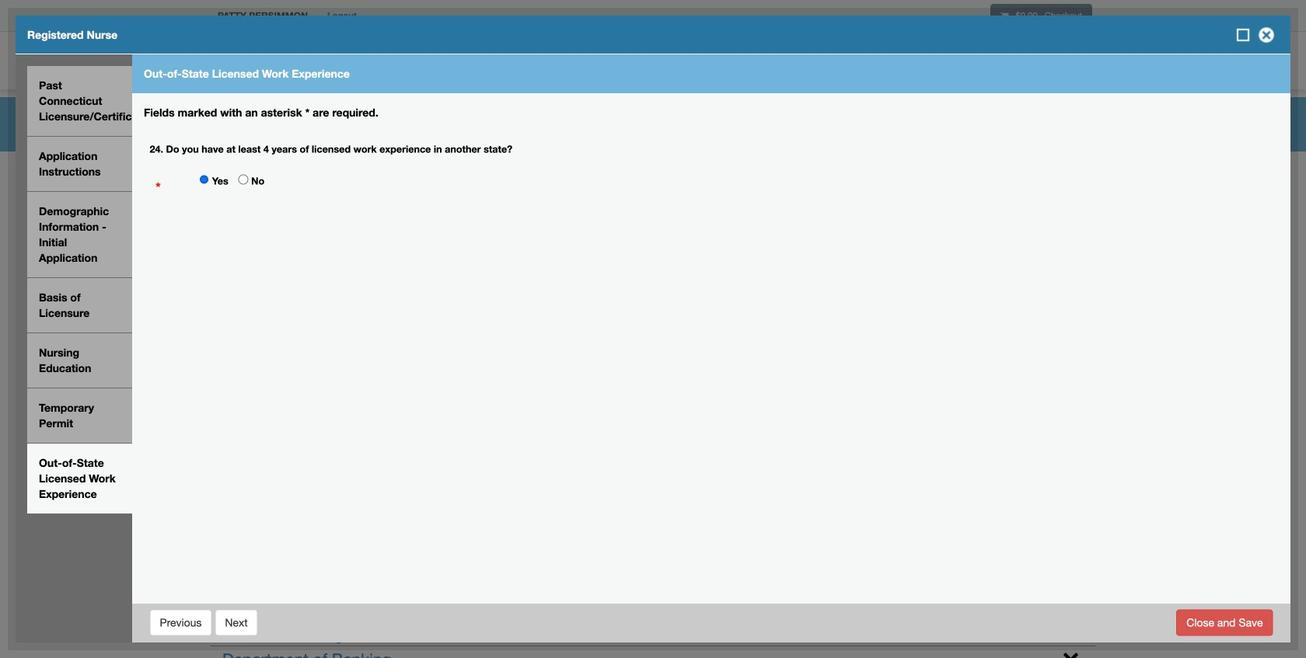 Task type: vqa. For each thing, say whether or not it's contained in the screenshot.
radio
yes



Task type: describe. For each thing, give the bounding box(es) containing it.
close window image
[[1254, 23, 1279, 47]]

maximize/minimize image
[[1236, 27, 1251, 43]]



Task type: locate. For each thing, give the bounding box(es) containing it.
None radio
[[199, 175, 209, 185]]

<b><center>state of connecticut<br>
 online elicense website</center></b> image
[[210, 35, 396, 61]]

None radio
[[238, 175, 248, 185]]

None button
[[150, 610, 212, 636], [215, 610, 258, 636], [1177, 610, 1273, 636], [150, 610, 212, 636], [215, 610, 258, 636], [1177, 610, 1273, 636]]



